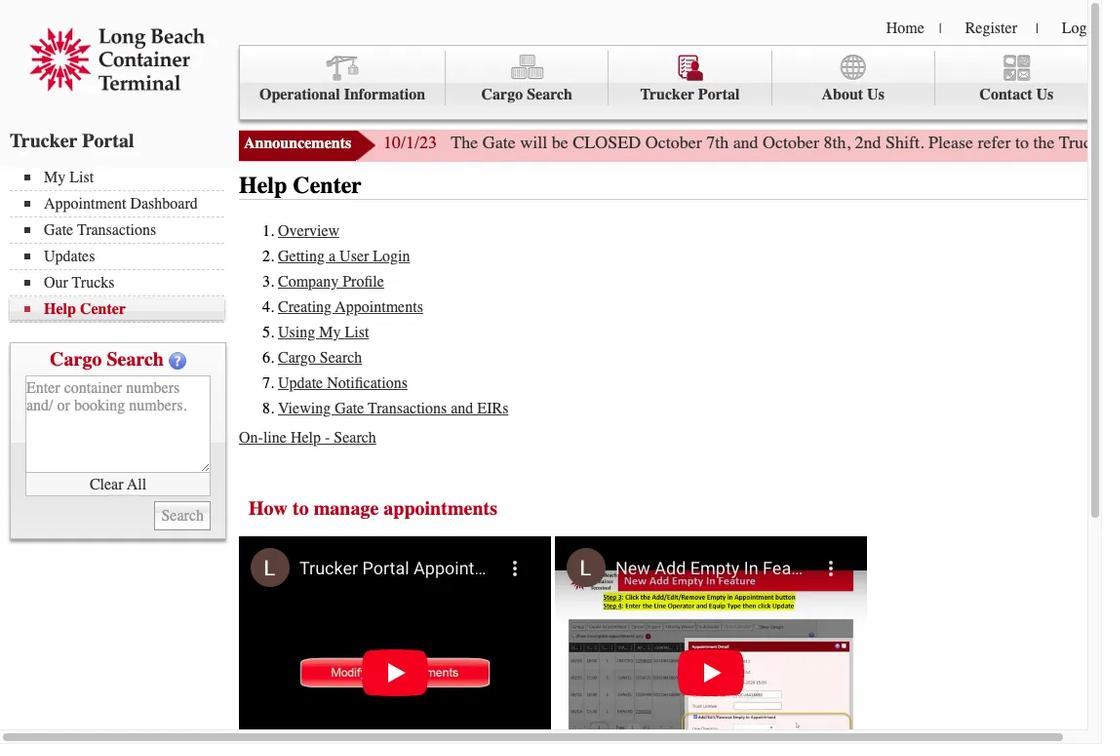Task type: locate. For each thing, give the bounding box(es) containing it.
search inside the overview getting a user login company profile creating appointments using my list cargo search update notifications viewing gate transactions and eirs
[[320, 349, 362, 367]]

0 horizontal spatial list
[[70, 169, 94, 186]]

my down creating appointments link
[[319, 324, 341, 342]]

1 horizontal spatial login
[[1063, 20, 1100, 37]]

1 horizontal spatial to
[[1016, 132, 1030, 153]]

help left -
[[291, 429, 321, 447]]

cargo
[[482, 86, 523, 103], [50, 348, 102, 371], [278, 349, 316, 367]]

refer
[[979, 132, 1012, 153]]

help
[[239, 172, 287, 199], [44, 301, 76, 318], [291, 429, 321, 447]]

to
[[1016, 132, 1030, 153], [293, 498, 309, 520]]

and
[[734, 132, 759, 153], [451, 400, 474, 418]]

clear all button
[[25, 473, 211, 497]]

login up the contact us link
[[1063, 20, 1100, 37]]

1 horizontal spatial center
[[293, 172, 362, 199]]

my list appointment dashboard gate transactions updates our trucks help center
[[44, 169, 198, 318]]

login
[[1063, 20, 1100, 37], [373, 248, 410, 265]]

transactions inside my list appointment dashboard gate transactions updates our trucks help center
[[77, 222, 156, 239]]

us for about us
[[868, 86, 885, 103]]

login right user
[[373, 248, 410, 265]]

0 vertical spatial list
[[70, 169, 94, 186]]

cargo search link
[[446, 51, 609, 106], [278, 349, 362, 367]]

center inside my list appointment dashboard gate transactions updates our trucks help center
[[80, 301, 126, 318]]

cargo inside the overview getting a user login company profile creating appointments using my list cargo search update notifications viewing gate transactions and eirs
[[278, 349, 316, 367]]

portal
[[699, 86, 740, 103], [82, 130, 134, 152]]

us right about
[[868, 86, 885, 103]]

portal up my list 'link'
[[82, 130, 134, 152]]

cargo search link down using my list 'link' at the left top
[[278, 349, 362, 367]]

my
[[44, 169, 66, 186], [319, 324, 341, 342]]

list
[[70, 169, 94, 186], [345, 324, 369, 342]]

2 us from the left
[[1037, 86, 1054, 103]]

1 vertical spatial login
[[373, 248, 410, 265]]

menu bar
[[239, 45, 1100, 120], [10, 167, 234, 323]]

1 vertical spatial gate
[[44, 222, 73, 239]]

update notifications link
[[278, 375, 408, 392]]

1 vertical spatial center
[[80, 301, 126, 318]]

0 vertical spatial and
[[734, 132, 759, 153]]

trucker portal inside "link"
[[641, 86, 740, 103]]

0 horizontal spatial help
[[44, 301, 76, 318]]

home link
[[887, 20, 925, 37]]

search inside menu bar
[[527, 86, 573, 103]]

login link
[[1063, 20, 1100, 37]]

cargo search link up will
[[446, 51, 609, 106]]

company
[[278, 273, 339, 291]]

company profile link
[[278, 273, 384, 291]]

2 horizontal spatial help
[[291, 429, 321, 447]]

my up appointment
[[44, 169, 66, 186]]

0 horizontal spatial cargo search link
[[278, 349, 362, 367]]

and right 7th
[[734, 132, 759, 153]]

getting a user login link
[[278, 248, 410, 265]]

search
[[527, 86, 573, 103], [107, 348, 164, 371], [320, 349, 362, 367], [334, 429, 377, 447]]

1 vertical spatial my
[[319, 324, 341, 342]]

0 horizontal spatial login
[[373, 248, 410, 265]]

1 horizontal spatial list
[[345, 324, 369, 342]]

1 horizontal spatial portal
[[699, 86, 740, 103]]

help down announcements
[[239, 172, 287, 199]]

cargo up will
[[482, 86, 523, 103]]

1 vertical spatial transactions
[[368, 400, 447, 418]]

gate up updates
[[44, 222, 73, 239]]

us right contact at right
[[1037, 86, 1054, 103]]

1 horizontal spatial help
[[239, 172, 287, 199]]

appointment
[[44, 195, 126, 213]]

1 horizontal spatial cargo
[[278, 349, 316, 367]]

1 october from the left
[[646, 132, 702, 153]]

transactions
[[77, 222, 156, 239], [368, 400, 447, 418]]

0 vertical spatial cargo search link
[[446, 51, 609, 106]]

2 horizontal spatial cargo
[[482, 86, 523, 103]]

1 vertical spatial trucker
[[10, 130, 78, 152]]

1 horizontal spatial |
[[1037, 20, 1039, 37]]

how to manage appointments
[[249, 498, 498, 520]]

1 vertical spatial list
[[345, 324, 369, 342]]

help down the our
[[44, 301, 76, 318]]

2 horizontal spatial gate
[[483, 132, 516, 153]]

search right -
[[334, 429, 377, 447]]

1 horizontal spatial my
[[319, 324, 341, 342]]

to right how
[[293, 498, 309, 520]]

profile
[[343, 273, 384, 291]]

creating
[[278, 299, 332, 316]]

appointment dashboard link
[[24, 195, 224, 213]]

1 vertical spatial cargo search
[[50, 348, 164, 371]]

list up appointment
[[70, 169, 94, 186]]

on-
[[239, 429, 263, 447]]

1 vertical spatial and
[[451, 400, 474, 418]]

transactions down notifications
[[368, 400, 447, 418]]

1 horizontal spatial us
[[1037, 86, 1054, 103]]

0 vertical spatial cargo search
[[482, 86, 573, 103]]

0 vertical spatial center
[[293, 172, 362, 199]]

0 vertical spatial portal
[[699, 86, 740, 103]]

0 horizontal spatial my
[[44, 169, 66, 186]]

gate inside the overview getting a user login company profile creating appointments using my list cargo search update notifications viewing gate transactions and eirs
[[335, 400, 364, 418]]

october left 7th
[[646, 132, 702, 153]]

1 vertical spatial menu bar
[[10, 167, 234, 323]]

help inside my list appointment dashboard gate transactions updates our trucks help center
[[44, 301, 76, 318]]

manage
[[314, 498, 379, 520]]

the
[[451, 132, 478, 153]]

list inside the overview getting a user login company profile creating appointments using my list cargo search update notifications viewing gate transactions and eirs
[[345, 324, 369, 342]]

1 horizontal spatial october
[[763, 132, 820, 153]]

1 vertical spatial cargo search link
[[278, 349, 362, 367]]

clear
[[90, 476, 124, 493]]

0 horizontal spatial trucker portal
[[10, 130, 134, 152]]

cargo search down help center link
[[50, 348, 164, 371]]

1 us from the left
[[868, 86, 885, 103]]

my list link
[[24, 169, 224, 186]]

appointments
[[384, 498, 498, 520]]

0 horizontal spatial transactions
[[77, 222, 156, 239]]

announcements
[[244, 135, 352, 152]]

transactions inside the overview getting a user login company profile creating appointments using my list cargo search update notifications viewing gate transactions and eirs
[[368, 400, 447, 418]]

transactions up updates link
[[77, 222, 156, 239]]

search up 'update notifications' link
[[320, 349, 362, 367]]

october
[[646, 132, 702, 153], [763, 132, 820, 153]]

how
[[249, 498, 288, 520]]

0 horizontal spatial portal
[[82, 130, 134, 152]]

cargo down help center link
[[50, 348, 102, 371]]

my inside the overview getting a user login company profile creating appointments using my list cargo search update notifications viewing gate transactions and eirs
[[319, 324, 341, 342]]

0 horizontal spatial menu bar
[[10, 167, 234, 323]]

cargo down using
[[278, 349, 316, 367]]

2 vertical spatial gate
[[335, 400, 364, 418]]

all
[[127, 476, 147, 493]]

trucker up appointment
[[10, 130, 78, 152]]

operational information
[[260, 86, 426, 103]]

trucks
[[72, 274, 115, 292]]

us
[[868, 86, 885, 103], [1037, 86, 1054, 103]]

update
[[278, 375, 323, 392]]

cargo search
[[482, 86, 573, 103], [50, 348, 164, 371]]

our trucks link
[[24, 274, 224, 292]]

0 vertical spatial to
[[1016, 132, 1030, 153]]

1 vertical spatial to
[[293, 498, 309, 520]]

0 horizontal spatial october
[[646, 132, 702, 153]]

1 horizontal spatial menu bar
[[239, 45, 1100, 120]]

center
[[293, 172, 362, 199], [80, 301, 126, 318]]

None submit
[[155, 502, 211, 531]]

0 vertical spatial trucker portal
[[641, 86, 740, 103]]

gate down 'update notifications' link
[[335, 400, 364, 418]]

my inside my list appointment dashboard gate transactions updates our trucks help center
[[44, 169, 66, 186]]

1 vertical spatial portal
[[82, 130, 134, 152]]

to left the at the right
[[1016, 132, 1030, 153]]

2nd
[[856, 132, 882, 153]]

us for contact us
[[1037, 86, 1054, 103]]

0 horizontal spatial and
[[451, 400, 474, 418]]

gate right the
[[483, 132, 516, 153]]

search up be
[[527, 86, 573, 103]]

7th
[[707, 132, 729, 153]]

2 vertical spatial help
[[291, 429, 321, 447]]

| left login 'link'
[[1037, 20, 1039, 37]]

1 | from the left
[[940, 20, 943, 37]]

0 vertical spatial transactions
[[77, 222, 156, 239]]

0 horizontal spatial us
[[868, 86, 885, 103]]

list down creating appointments link
[[345, 324, 369, 342]]

please
[[929, 132, 974, 153]]

center down trucks
[[80, 301, 126, 318]]

viewing gate transactions and eirs link
[[278, 400, 509, 418]]

trucker up closed at the top of page
[[641, 86, 695, 103]]

portal up 7th
[[699, 86, 740, 103]]

our
[[44, 274, 68, 292]]

0 vertical spatial menu bar
[[239, 45, 1100, 120]]

0 horizontal spatial gate
[[44, 222, 73, 239]]

1 horizontal spatial trucker portal
[[641, 86, 740, 103]]

8th,
[[824, 132, 851, 153]]

1 horizontal spatial trucker
[[641, 86, 695, 103]]

center up overview link
[[293, 172, 362, 199]]

october left 8th,
[[763, 132, 820, 153]]

gate
[[483, 132, 516, 153], [44, 222, 73, 239], [335, 400, 364, 418]]

0 horizontal spatial center
[[80, 301, 126, 318]]

trucker
[[641, 86, 695, 103], [10, 130, 78, 152]]

0 vertical spatial my
[[44, 169, 66, 186]]

trucker portal up my list 'link'
[[10, 130, 134, 152]]

portal inside "link"
[[699, 86, 740, 103]]

trucker portal
[[641, 86, 740, 103], [10, 130, 134, 152]]

register
[[966, 20, 1018, 37]]

-
[[325, 429, 330, 447]]

and left eirs
[[451, 400, 474, 418]]

1 horizontal spatial gate
[[335, 400, 364, 418]]

dashboard
[[130, 195, 198, 213]]

on-line help - search link
[[239, 429, 377, 447]]

0 horizontal spatial |
[[940, 20, 943, 37]]

1 horizontal spatial transactions
[[368, 400, 447, 418]]

trucker portal up 7th
[[641, 86, 740, 103]]

| right home 'link'
[[940, 20, 943, 37]]

us inside 'link'
[[868, 86, 885, 103]]

cargo search up will
[[482, 86, 573, 103]]

0 vertical spatial trucker
[[641, 86, 695, 103]]

1 vertical spatial help
[[44, 301, 76, 318]]

|
[[940, 20, 943, 37], [1037, 20, 1039, 37]]

0 horizontal spatial cargo search
[[50, 348, 164, 371]]



Task type: describe. For each thing, give the bounding box(es) containing it.
be
[[552, 132, 569, 153]]

using
[[278, 324, 316, 342]]

0 horizontal spatial trucker
[[10, 130, 78, 152]]

appointments
[[335, 299, 424, 316]]

trucker portal link
[[609, 51, 773, 106]]

help center link
[[24, 301, 224, 318]]

1 horizontal spatial cargo search link
[[446, 51, 609, 106]]

will
[[520, 132, 548, 153]]

0 vertical spatial help
[[239, 172, 287, 199]]

information
[[344, 86, 426, 103]]

overview getting a user login company profile creating appointments using my list cargo search update notifications viewing gate transactions and eirs
[[278, 223, 509, 418]]

about
[[822, 86, 864, 103]]

gate inside my list appointment dashboard gate transactions updates our trucks help center
[[44, 222, 73, 239]]

updates link
[[24, 248, 224, 265]]

contact us link
[[936, 51, 1099, 106]]

and inside the overview getting a user login company profile creating appointments using my list cargo search update notifications viewing gate transactions and eirs
[[451, 400, 474, 418]]

10/1/23
[[384, 132, 437, 153]]

register link
[[966, 20, 1018, 37]]

getting
[[278, 248, 325, 265]]

overview link
[[278, 223, 340, 240]]

clear all
[[90, 476, 147, 493]]

gate transactions link
[[24, 222, 224, 239]]

Enter container numbers and/ or booking numbers.  text field
[[25, 376, 211, 473]]

1 vertical spatial trucker portal
[[10, 130, 134, 152]]

menu bar containing operational information
[[239, 45, 1100, 120]]

closed
[[573, 132, 641, 153]]

1 horizontal spatial cargo search
[[482, 86, 573, 103]]

using my list link
[[278, 324, 369, 342]]

0 vertical spatial login
[[1063, 20, 1100, 37]]

on-line help - search
[[239, 429, 377, 447]]

creating appointments link
[[278, 299, 424, 316]]

overview
[[278, 223, 340, 240]]

list inside my list appointment dashboard gate transactions updates our trucks help center
[[70, 169, 94, 186]]

login inside the overview getting a user login company profile creating appointments using my list cargo search update notifications viewing gate transactions and eirs
[[373, 248, 410, 265]]

2 | from the left
[[1037, 20, 1039, 37]]

eirs
[[478, 400, 509, 418]]

search down help center link
[[107, 348, 164, 371]]

user
[[340, 248, 369, 265]]

shift.
[[886, 132, 925, 153]]

trucker inside trucker portal "link"
[[641, 86, 695, 103]]

10/1/23 the gate will be closed october 7th and october 8th, 2nd shift. please refer to the truck 
[[384, 132, 1103, 153]]

1 horizontal spatial and
[[734, 132, 759, 153]]

a
[[329, 248, 336, 265]]

about us
[[822, 86, 885, 103]]

notifications
[[327, 375, 408, 392]]

updates
[[44, 248, 95, 265]]

cargo inside menu bar
[[482, 86, 523, 103]]

about us link
[[773, 51, 936, 106]]

2 october from the left
[[763, 132, 820, 153]]

0 horizontal spatial cargo
[[50, 348, 102, 371]]

line
[[263, 429, 287, 447]]

contact us
[[980, 86, 1054, 103]]

viewing
[[278, 400, 331, 418]]

truck
[[1060, 132, 1101, 153]]

0 vertical spatial gate
[[483, 132, 516, 153]]

contact
[[980, 86, 1033, 103]]

operational information link
[[240, 51, 446, 106]]

0 horizontal spatial to
[[293, 498, 309, 520]]

the
[[1034, 132, 1056, 153]]

operational
[[260, 86, 340, 103]]

menu bar containing my list
[[10, 167, 234, 323]]

home
[[887, 20, 925, 37]]

help center
[[239, 172, 362, 199]]



